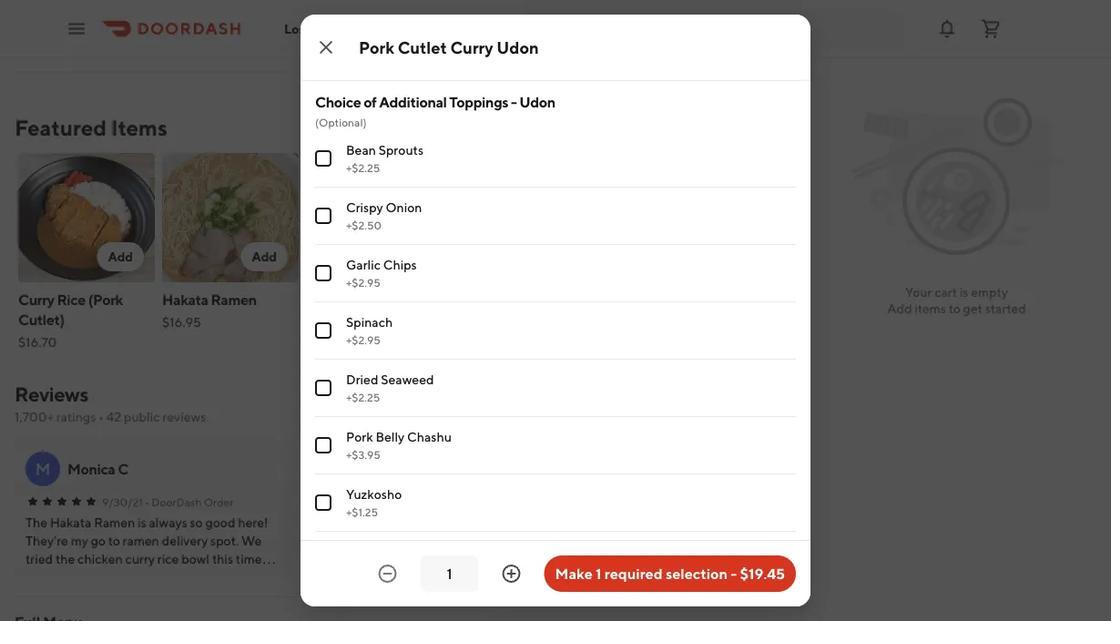 Task type: describe. For each thing, give the bounding box(es) containing it.
• doordash order
[[145, 496, 234, 508]]

1
[[596, 565, 602, 583]]

10
[[362, 25, 376, 40]]

hakata inside spicy hakata ramen $19.70
[[344, 291, 390, 308]]

hakata for hakata ramen shrimp and pork wonton
[[313, 533, 354, 548]]

increase quantity by 1 image
[[501, 563, 522, 585]]

0 horizontal spatial a
[[613, 459, 624, 479]]

spinach
[[346, 315, 393, 330]]

pork cutlet curry udon image
[[450, 153, 587, 282]]

wonton
[[408, 552, 454, 567]]

reviews link
[[15, 383, 88, 406]]

pork cutlet curry udon dialog
[[301, 0, 811, 621]]

(optional)
[[315, 116, 367, 128]]

bean sprouts +$2.25
[[346, 143, 424, 174]]

pork inside 'pork belly chashu +$3.95'
[[346, 429, 373, 445]]

angelica a
[[643, 460, 712, 478]]

1 vertical spatial •
[[145, 496, 149, 508]]

shrimp and pork wonton button
[[313, 550, 454, 568]]

yuzkosho
[[346, 487, 402, 502]]

los angeles
[[284, 21, 356, 36]]

decrease quantity by 1 image
[[377, 563, 399, 585]]

9/11/23
[[390, 496, 427, 508]]

pork cutlet curry udon button
[[446, 149, 590, 363]]

chashu
[[407, 429, 452, 445]]

+$2.25 for dried
[[346, 391, 380, 404]]

cart
[[935, 285, 957, 300]]

p
[[391, 460, 400, 478]]

monica
[[67, 460, 115, 478]]

+$1.50
[[346, 44, 380, 56]]

to
[[949, 301, 961, 316]]

next image
[[765, 404, 780, 419]]

pork belly chashu +$3.95
[[346, 429, 452, 461]]

m
[[35, 459, 50, 479]]

rice for cutlet)
[[57, 291, 85, 308]]

curry inside "curry rice (pork cutlet) $16.70"
[[18, 291, 54, 308]]

and
[[356, 552, 377, 567]]

ratings
[[56, 409, 96, 424]]

+$2.50
[[346, 219, 382, 231]]

hakata ramen button
[[313, 532, 396, 550]]

add review button
[[610, 397, 703, 426]]

erika p
[[355, 460, 400, 478]]

reviews 1,700+ ratings • 42 public reviews
[[15, 383, 206, 424]]

+$2.25 for bean
[[346, 161, 380, 174]]

public
[[124, 409, 160, 424]]

make 1 required selection - $19.45
[[555, 565, 785, 583]]

add for spicy hakata ramen
[[396, 249, 421, 264]]

$19.70
[[306, 315, 345, 330]]

sprouts
[[379, 143, 424, 158]]

items
[[915, 301, 946, 316]]

$16.95
[[162, 315, 201, 330]]

featured
[[15, 114, 107, 140]]

ramen for hakata ramen $16.95
[[211, 291, 257, 308]]

shrimp
[[313, 552, 354, 567]]

$19.45
[[740, 565, 785, 583]]

required
[[605, 565, 663, 583]]

$16.70
[[18, 335, 57, 350]]

bean
[[346, 143, 376, 158]]

udon for pork cutlet curry udon button
[[450, 311, 486, 328]]

curry rice (pork cutlet) $16.70
[[18, 291, 123, 350]]

1,700+
[[15, 409, 54, 424]]

spicy hakata ramen $19.70
[[306, 291, 438, 330]]

cutlet for pork cutlet curry udon dialog
[[398, 37, 447, 57]]

c
[[118, 460, 128, 478]]

garlic
[[346, 257, 381, 272]]

cutlet)
[[18, 311, 65, 328]]

order
[[204, 496, 234, 508]]

+$1.25
[[346, 506, 378, 518]]

selection
[[666, 565, 728, 583]]

Current quantity is 1 number field
[[431, 564, 468, 584]]

is
[[960, 285, 969, 300]]

hakata for hakata ramen $16.95
[[162, 291, 208, 308]]

lv 10 +$1.50
[[346, 25, 380, 56]]

curry rice (chicken karaage) button
[[734, 149, 878, 363]]

curry inside dialog
[[450, 37, 493, 57]]

42
[[106, 409, 121, 424]]

featured items
[[15, 114, 167, 140]]

satsuma ramen
[[594, 291, 698, 308]]

los
[[284, 21, 305, 36]]

+$2.95 inside the garlic chips +$2.95
[[346, 276, 381, 289]]

your cart is empty add items to get started
[[887, 285, 1026, 316]]

add review
[[621, 404, 692, 419]]

spicy
[[306, 291, 341, 308]]

- for $19.45
[[731, 565, 737, 583]]

ramen for hakata ramen shrimp and pork wonton
[[356, 533, 396, 548]]

pork inside the hakata ramen shrimp and pork wonton
[[379, 552, 406, 567]]

satsuma ramen image
[[594, 153, 731, 282]]

make 1 required selection - $19.45 button
[[544, 556, 796, 592]]

9/30/21
[[102, 496, 143, 508]]

garlic chips +$2.95
[[346, 257, 417, 289]]

previous image
[[729, 404, 743, 419]]

of
[[364, 93, 377, 111]]

hakata ramen $16.95
[[162, 291, 257, 330]]

karaage)
[[738, 311, 796, 328]]



Task type: vqa. For each thing, say whether or not it's contained in the screenshot.


Task type: locate. For each thing, give the bounding box(es) containing it.
erika
[[355, 460, 388, 478]]

make
[[555, 565, 593, 583]]

1 +$2.25 from the top
[[346, 161, 380, 174]]

add button for spicy hakata ramen
[[385, 242, 432, 271]]

0 horizontal spatial rice
[[57, 291, 85, 308]]

add for curry rice (pork cutlet)
[[108, 249, 133, 264]]

0 items, open order cart image
[[980, 18, 1002, 40]]

ramen up shrimp and pork wonton 'button' on the left
[[356, 533, 396, 548]]

curry rice (pork cutlet) image
[[18, 153, 155, 282]]

ramen inside spicy hakata ramen $19.70
[[392, 291, 438, 308]]

add button up (pork
[[97, 242, 144, 271]]

hakata up $16.95
[[162, 291, 208, 308]]

angeles
[[308, 21, 356, 36]]

1 horizontal spatial add button
[[241, 242, 288, 271]]

-
[[511, 93, 517, 111], [731, 565, 737, 583]]

open menu image
[[66, 18, 87, 40]]

choice of additional toppings - udon (optional)
[[315, 93, 555, 128]]

add up (pork
[[108, 249, 133, 264]]

0 vertical spatial cutlet
[[398, 37, 447, 57]]

+$3.95
[[346, 448, 381, 461]]

add right garlic
[[396, 249, 421, 264]]

add for hakata ramen
[[252, 249, 277, 264]]

add button
[[97, 242, 144, 271], [241, 242, 288, 271], [385, 242, 432, 271]]

• left 42
[[98, 409, 104, 424]]

add button up hakata ramen $16.95
[[241, 242, 288, 271]]

hakata inside the hakata ramen shrimp and pork wonton
[[313, 533, 354, 548]]

3 add button from the left
[[385, 242, 432, 271]]

0 horizontal spatial •
[[98, 409, 104, 424]]

hakata
[[162, 291, 208, 308], [344, 291, 390, 308], [313, 533, 354, 548]]

spinach +$2.95
[[346, 315, 393, 346]]

a right angelica at the bottom right
[[702, 460, 712, 478]]

items
[[111, 114, 167, 140]]

choice
[[315, 93, 361, 111]]

1 horizontal spatial cutlet
[[482, 291, 524, 308]]

(chicken
[[808, 291, 866, 308]]

- inside make 1 required selection - $19.45 button
[[731, 565, 737, 583]]

1 vertical spatial pork cutlet curry udon
[[450, 291, 562, 328]]

dried seaweed +$2.25
[[346, 372, 434, 404]]

ramen right satsuma
[[652, 291, 698, 308]]

+$2.95 down spinach
[[346, 333, 381, 346]]

satsuma
[[594, 291, 649, 308]]

crispy
[[346, 200, 383, 215]]

dried
[[346, 372, 378, 387]]

pork cutlet curry udon for pork cutlet curry udon dialog
[[359, 37, 539, 57]]

curry rice (chicken karaage)
[[738, 291, 866, 328]]

1 horizontal spatial rice
[[776, 291, 805, 308]]

cutlet inside dialog
[[398, 37, 447, 57]]

1 vertical spatial -
[[731, 565, 737, 583]]

add button for curry rice (pork cutlet)
[[97, 242, 144, 271]]

pork cutlet curry udon
[[359, 37, 539, 57], [450, 291, 562, 328]]

- left '$19.45'
[[731, 565, 737, 583]]

spicy hakata ramen image
[[306, 153, 443, 282]]

- for udon
[[511, 93, 517, 111]]

0 vertical spatial •
[[98, 409, 104, 424]]

onion
[[386, 200, 422, 215]]

choice of additional toppings - udon group
[[315, 92, 796, 621]]

close pork cutlet curry udon image
[[315, 36, 337, 58]]

reviews
[[162, 409, 206, 424]]

ramen
[[211, 291, 257, 308], [392, 291, 438, 308], [652, 291, 698, 308], [356, 533, 396, 548]]

add up hakata ramen $16.95
[[252, 249, 277, 264]]

belly
[[376, 429, 405, 445]]

udon
[[497, 37, 539, 57], [519, 93, 555, 111], [450, 311, 486, 328]]

1 vertical spatial +$2.95
[[346, 333, 381, 346]]

udon for pork cutlet curry udon dialog
[[497, 37, 539, 57]]

a left angelica at the bottom right
[[613, 459, 624, 479]]

lv
[[346, 25, 360, 40]]

toppings
[[449, 93, 508, 111]]

0 vertical spatial udon
[[497, 37, 539, 57]]

hakata up shrimp
[[313, 533, 354, 548]]

None checkbox
[[315, 33, 332, 49], [315, 150, 332, 167], [315, 265, 332, 281], [315, 33, 332, 49], [315, 150, 332, 167], [315, 265, 332, 281]]

rice
[[57, 291, 85, 308], [776, 291, 805, 308]]

add button for hakata ramen
[[241, 242, 288, 271]]

started
[[985, 301, 1026, 316]]

pork inside pork cutlet curry udon
[[450, 291, 480, 308]]

1 vertical spatial udon
[[519, 93, 555, 111]]

2 vertical spatial udon
[[450, 311, 486, 328]]

curry up cutlet)
[[18, 291, 54, 308]]

• inside reviews 1,700+ ratings • 42 public reviews
[[98, 409, 104, 424]]

0 vertical spatial +$2.95
[[346, 276, 381, 289]]

yuzkosho +$1.25
[[346, 487, 402, 518]]

+$2.95
[[346, 276, 381, 289], [346, 333, 381, 346]]

reviews
[[15, 383, 88, 406]]

+$2.25 down dried
[[346, 391, 380, 404]]

curry up karaage)
[[738, 291, 774, 308]]

a
[[613, 459, 624, 479], [702, 460, 712, 478]]

curry inside pork cutlet curry udon
[[526, 291, 562, 308]]

1 horizontal spatial a
[[702, 460, 712, 478]]

1 horizontal spatial •
[[145, 496, 149, 508]]

ramen inside the hakata ramen shrimp and pork wonton
[[356, 533, 396, 548]]

+$2.25 inside bean sprouts +$2.25
[[346, 161, 380, 174]]

rice for karaage)
[[776, 291, 805, 308]]

pork cutlet curry udon for pork cutlet curry udon button
[[450, 291, 562, 328]]

+$2.25
[[346, 161, 380, 174], [346, 391, 380, 404]]

(pork
[[88, 291, 123, 308]]

ramen for satsuma ramen
[[652, 291, 698, 308]]

- inside 'choice of additional toppings - udon (optional)'
[[511, 93, 517, 111]]

pork cutlet curry udon inside dialog
[[359, 37, 539, 57]]

curry
[[450, 37, 493, 57], [18, 291, 54, 308], [526, 291, 562, 308], [738, 291, 774, 308]]

+$2.25 down bean
[[346, 161, 380, 174]]

hakata inside hakata ramen $16.95
[[162, 291, 208, 308]]

2 rice from the left
[[776, 291, 805, 308]]

• right 9/30/21
[[145, 496, 149, 508]]

seaweed
[[381, 372, 434, 387]]

+$2.95 down garlic
[[346, 276, 381, 289]]

chips
[[383, 257, 417, 272]]

ramen inside hakata ramen $16.95
[[211, 291, 257, 308]]

cutlet right 10 at the top
[[398, 37, 447, 57]]

curry up toppings
[[450, 37, 493, 57]]

cutlet inside pork cutlet curry udon
[[482, 291, 524, 308]]

add down your
[[887, 301, 912, 316]]

doordash
[[152, 496, 202, 508]]

udon inside pork cutlet curry udon
[[450, 311, 486, 328]]

curry inside curry rice (chicken karaage)
[[738, 291, 774, 308]]

additional
[[379, 93, 447, 111]]

crispy onion +$2.50
[[346, 200, 422, 231]]

+$2.25 inside dried seaweed +$2.25
[[346, 391, 380, 404]]

rice up karaage)
[[776, 291, 805, 308]]

your
[[905, 285, 932, 300]]

1 horizontal spatial -
[[731, 565, 737, 583]]

2 +$2.25 from the top
[[346, 391, 380, 404]]

1 add button from the left
[[97, 242, 144, 271]]

0 vertical spatial -
[[511, 93, 517, 111]]

cutlet down pork cutlet curry udon image
[[482, 291, 524, 308]]

notification bell image
[[936, 18, 958, 40]]

pork cutlet curry udon inside button
[[450, 291, 562, 328]]

monica c
[[67, 460, 128, 478]]

•
[[98, 409, 104, 424], [145, 496, 149, 508]]

hakata ramen shrimp and pork wonton
[[313, 533, 454, 567]]

1 +$2.95 from the top
[[346, 276, 381, 289]]

empty
[[971, 285, 1008, 300]]

add left review
[[621, 404, 646, 419]]

1 vertical spatial +$2.25
[[346, 391, 380, 404]]

ramen inside button
[[652, 291, 698, 308]]

0 horizontal spatial cutlet
[[398, 37, 447, 57]]

2 horizontal spatial add button
[[385, 242, 432, 271]]

rice left (pork
[[57, 291, 85, 308]]

- right toppings
[[511, 93, 517, 111]]

add button right garlic
[[385, 242, 432, 271]]

add inside your cart is empty add items to get started
[[887, 301, 912, 316]]

None checkbox
[[315, 208, 332, 224], [315, 322, 332, 339], [315, 380, 332, 396], [315, 437, 332, 454], [315, 495, 332, 511], [315, 208, 332, 224], [315, 322, 332, 339], [315, 380, 332, 396], [315, 437, 332, 454], [315, 495, 332, 511]]

featured items heading
[[15, 113, 167, 142]]

0 vertical spatial +$2.25
[[346, 161, 380, 174]]

hakata ramen image
[[162, 153, 299, 282]]

rice inside curry rice (chicken karaage)
[[776, 291, 805, 308]]

2 +$2.95 from the top
[[346, 333, 381, 346]]

0 horizontal spatial add button
[[97, 242, 144, 271]]

ramen down "chips" at top
[[392, 291, 438, 308]]

curry left satsuma
[[526, 291, 562, 308]]

review
[[649, 404, 692, 419]]

1 rice from the left
[[57, 291, 85, 308]]

satsuma ramen button
[[590, 149, 734, 343]]

e
[[325, 459, 336, 479]]

1 vertical spatial cutlet
[[482, 291, 524, 308]]

+$2.95 inside 'spinach +$2.95'
[[346, 333, 381, 346]]

pork
[[359, 37, 394, 57], [450, 291, 480, 308], [346, 429, 373, 445], [379, 552, 406, 567]]

ramen down hakata ramen "image"
[[211, 291, 257, 308]]

hakata up spinach
[[344, 291, 390, 308]]

udon inside 'choice of additional toppings - udon (optional)'
[[519, 93, 555, 111]]

angelica
[[643, 460, 700, 478]]

los angeles button
[[284, 21, 371, 36]]

2 add button from the left
[[241, 242, 288, 271]]

0 horizontal spatial -
[[511, 93, 517, 111]]

get
[[963, 301, 983, 316]]

0 vertical spatial pork cutlet curry udon
[[359, 37, 539, 57]]

cutlet for pork cutlet curry udon button
[[482, 291, 524, 308]]

cutlet
[[398, 37, 447, 57], [482, 291, 524, 308]]

rice inside "curry rice (pork cutlet) $16.70"
[[57, 291, 85, 308]]



